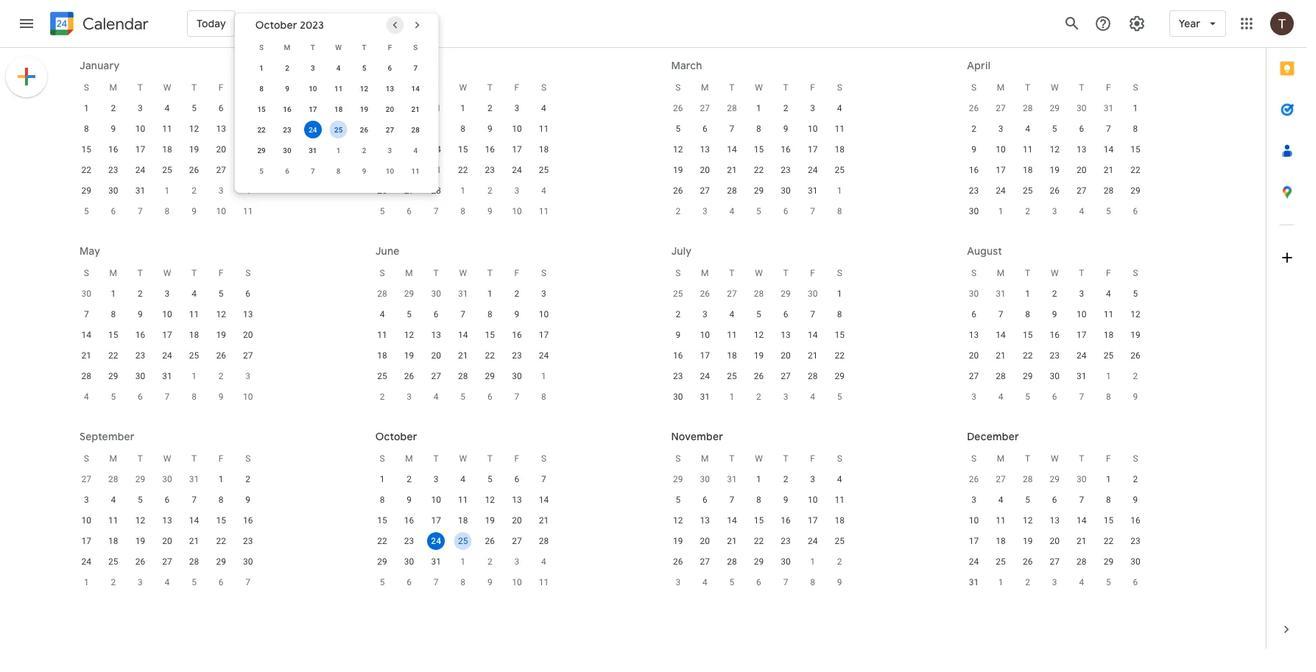 Task type: describe. For each thing, give the bounding box(es) containing it.
10 inside march grid
[[808, 124, 818, 134]]

june
[[376, 245, 400, 258]]

september 7 element
[[1073, 388, 1091, 406]]

26 inside january grid
[[189, 165, 199, 175]]

cell for 13
[[235, 119, 262, 139]]

sunday column header
[[369, 77, 396, 98]]

february 5 element
[[78, 203, 95, 220]]

f for july
[[811, 268, 816, 278]]

november 11 element for november 4 "element" within the october 'grid'
[[535, 574, 553, 592]]

25 inside january grid
[[162, 165, 172, 175]]

july 7 element
[[508, 388, 526, 406]]

18 inside november grid
[[835, 516, 845, 526]]

february 28 element
[[723, 99, 741, 117]]

october for october 2023
[[255, 18, 297, 32]]

november 10 element for november 3 element associated with november 4 "element" within the october 'grid'
[[508, 574, 526, 592]]

m for march
[[701, 83, 709, 93]]

row group for march
[[665, 98, 854, 222]]

october 2 element
[[105, 574, 122, 592]]

october 5 element
[[185, 574, 203, 592]]

18 element inside october 2023 grid
[[330, 100, 348, 118]]

22 inside 'august' grid
[[1023, 351, 1033, 361]]

15 inside october 2023 grid
[[257, 105, 266, 113]]

m for may
[[109, 268, 117, 278]]

21 inside november grid
[[727, 536, 737, 547]]

february 8 element
[[158, 203, 176, 220]]

november 9 element for november 4 "element" inside the october 2023 grid november 8 element
[[356, 162, 373, 180]]

november 11 element for november 4 "element" inside the october 2023 grid
[[407, 162, 425, 180]]

31 inside november grid
[[727, 474, 737, 485]]

row group for october
[[369, 469, 558, 593]]

24 inside 'august' grid
[[1077, 351, 1087, 361]]

november 6 element for the october 'grid''s november 5 element
[[401, 574, 418, 592]]

25 element inside september grid
[[105, 553, 122, 571]]

5 element
[[374, 120, 391, 138]]

november 5 element for october 2023 grid
[[253, 162, 270, 180]]

29 inside february grid
[[377, 103, 387, 113]]

november 1 element for november 4 "element" inside the october 2023 grid november 8 element
[[330, 141, 348, 159]]

march 2 element
[[481, 182, 499, 200]]

september 2 element
[[1127, 368, 1145, 385]]

f for august
[[1107, 268, 1112, 278]]

january 6 element
[[1127, 574, 1145, 592]]

11 inside 'july' grid
[[727, 330, 737, 340]]

17 inside the october 'grid'
[[431, 516, 441, 526]]

22 inside the october 'grid'
[[377, 536, 387, 547]]

march 4 element
[[535, 182, 553, 200]]

26 element inside june 'grid'
[[401, 368, 418, 385]]

july 8 element
[[535, 388, 553, 406]]

row group for december
[[961, 469, 1150, 593]]

12 inside the october 'grid'
[[485, 495, 495, 505]]

26 inside february grid
[[377, 186, 387, 196]]

march 28 element
[[1019, 99, 1037, 117]]

row containing 21
[[73, 346, 262, 366]]

f for may
[[219, 268, 224, 278]]

august 1 element
[[723, 388, 741, 406]]

25 element inside march grid
[[831, 161, 849, 179]]

march 26 element
[[966, 99, 983, 117]]

may 31 element
[[454, 285, 472, 303]]

june 9 element
[[212, 388, 230, 406]]

june 26 element
[[696, 285, 714, 303]]

25 cell for 24 cell within row group
[[450, 531, 477, 552]]

20 inside january grid
[[216, 144, 226, 155]]

february 2 element
[[185, 182, 203, 200]]

13 inside january grid
[[216, 124, 226, 134]]

row containing 14
[[73, 325, 262, 346]]

20 inside february grid
[[404, 165, 414, 175]]

12 inside september grid
[[135, 516, 145, 526]]

november 26 element
[[966, 471, 983, 488]]

december 4 element
[[696, 574, 714, 592]]

cell for 6
[[235, 98, 262, 119]]

may 5 element
[[1100, 203, 1118, 220]]

7 inside january grid
[[138, 206, 143, 217]]

march 3 element
[[508, 182, 526, 200]]

15 inside the october 'grid'
[[377, 516, 387, 526]]

april 2 element
[[670, 203, 687, 220]]

10 inside december grid
[[969, 516, 979, 526]]

march 27 element
[[992, 99, 1010, 117]]

20 inside may grid
[[243, 330, 253, 340]]

january 31 element
[[427, 99, 445, 117]]

24 inside february grid
[[512, 165, 522, 175]]

27 inside 'august' grid
[[969, 371, 979, 382]]

22 inside june 'grid'
[[485, 351, 495, 361]]

w for september
[[163, 454, 171, 464]]

february 27 element
[[696, 99, 714, 117]]

row group for september
[[73, 469, 262, 593]]

august 27 element
[[78, 471, 95, 488]]

17 inside may grid
[[162, 330, 172, 340]]

31 inside march grid
[[808, 186, 818, 196]]

may 29 element
[[401, 285, 418, 303]]

20 inside april grid
[[1077, 165, 1087, 175]]

october 30 element
[[696, 471, 714, 488]]

15 inside december grid
[[1104, 516, 1114, 526]]

october 29 element
[[670, 471, 687, 488]]

28 inside the october 'grid'
[[539, 536, 549, 547]]

14 inside may grid
[[81, 330, 91, 340]]

october 1 element
[[78, 574, 95, 592]]

28 inside 'element'
[[1023, 103, 1033, 113]]

january grid
[[73, 77, 262, 222]]

18 inside march grid
[[835, 144, 845, 155]]

january
[[80, 59, 120, 72]]

11 inside may grid
[[189, 309, 199, 320]]

may 6 element
[[1127, 203, 1145, 220]]

20 inside september grid
[[162, 536, 172, 547]]

19 inside march grid
[[673, 165, 683, 175]]

december 2 element
[[831, 553, 849, 571]]

21 inside april grid
[[1104, 165, 1114, 175]]

march 9 element
[[481, 203, 499, 220]]

24 inside june 'grid'
[[539, 351, 549, 361]]

9 inside row
[[138, 309, 143, 320]]

row containing 11
[[369, 325, 558, 346]]

20 inside 'august' grid
[[969, 351, 979, 361]]

18 inside january grid
[[162, 144, 172, 155]]

november 7 element for 31 'element' inside the october 2023 grid
[[304, 162, 322, 180]]

april 3 element
[[696, 203, 714, 220]]

6 inside 'element'
[[757, 578, 762, 588]]

18 inside june 'grid'
[[377, 351, 387, 361]]

m for april
[[997, 83, 1005, 93]]

15 inside april grid
[[1131, 144, 1141, 155]]

26 element inside february grid
[[374, 182, 391, 200]]

31 element inside march grid
[[804, 182, 822, 200]]

may 28 element
[[374, 285, 391, 303]]

june 6 element
[[131, 388, 149, 406]]

row containing 7
[[73, 304, 262, 325]]

19 inside february grid
[[377, 165, 387, 175]]

june 3 element
[[239, 368, 257, 385]]

25 inside april grid
[[1023, 186, 1033, 196]]

november 3 element for november 4 "element" within the october 'grid'
[[508, 553, 526, 571]]

july 3 element
[[401, 388, 418, 406]]

18 inside april grid
[[1023, 165, 1033, 175]]

15 inside september grid
[[216, 516, 226, 526]]

31 inside january grid
[[135, 186, 145, 196]]

march 10 element
[[508, 203, 526, 220]]

november 4 element for october 2023 grid
[[407, 141, 425, 159]]

10 inside 'august' grid
[[1077, 309, 1087, 320]]

26 element inside december grid
[[1019, 553, 1037, 571]]

december
[[968, 430, 1020, 444]]

june 1 element
[[185, 368, 203, 385]]

w for january
[[163, 83, 171, 93]]

19 inside january grid
[[189, 144, 199, 155]]

november 30 element
[[1073, 471, 1091, 488]]

december 6 element
[[750, 574, 768, 592]]

row group for may
[[73, 284, 262, 407]]

13 inside december grid
[[1050, 516, 1060, 526]]

october grid
[[369, 449, 558, 593]]

june 28 element
[[750, 285, 768, 303]]

8 inside the april 8 element
[[838, 206, 843, 217]]

s inside row
[[541, 83, 547, 93]]

f for april
[[1107, 83, 1112, 93]]

22 inside december grid
[[1104, 536, 1114, 547]]

22 inside february grid
[[458, 165, 468, 175]]

25 inside june 'grid'
[[377, 371, 387, 382]]

24, today element for 31 'element' in the october 'grid'
[[427, 533, 445, 550]]

september 5 element
[[1019, 388, 1037, 406]]

19 inside october 2023 grid
[[360, 105, 369, 113]]

19 inside december grid
[[1023, 536, 1033, 547]]

m for february
[[405, 83, 413, 93]]

november 8 element for november 4 "element" within the october 'grid'
[[454, 574, 472, 592]]

27 inside february grid
[[404, 186, 414, 196]]

march 7 element
[[427, 203, 445, 220]]

february 3 element
[[212, 182, 230, 200]]

row group for april
[[961, 98, 1150, 222]]

16 inside february grid
[[485, 144, 495, 155]]

july 4 element
[[427, 388, 445, 406]]

16 inside march grid
[[781, 144, 791, 155]]

28 inside 'august' grid
[[996, 371, 1006, 382]]

december 8 element
[[804, 574, 822, 592]]

row group for november
[[665, 469, 854, 593]]

march grid
[[665, 77, 854, 222]]

february
[[376, 59, 420, 72]]

october 31 element
[[723, 471, 741, 488]]

october 7 element
[[239, 574, 257, 592]]

30 inside january 30 element
[[404, 103, 414, 113]]

19 inside november grid
[[673, 536, 683, 547]]

september grid
[[73, 449, 262, 593]]

31 element inside the october 'grid'
[[427, 553, 445, 571]]

november 8 element for november 4 "element" inside the october 2023 grid
[[330, 162, 348, 180]]

27 inside the october 'grid'
[[512, 536, 522, 547]]

23 inside november grid
[[781, 536, 791, 547]]

september 6 element
[[1046, 388, 1064, 406]]

may 1 element
[[992, 203, 1010, 220]]

26 element inside march grid
[[670, 182, 687, 200]]

march 6 element
[[401, 203, 418, 220]]

march
[[672, 59, 703, 72]]

june 27 element
[[723, 285, 741, 303]]

row containing 13
[[961, 325, 1150, 346]]

26 element inside 'july' grid
[[750, 368, 768, 385]]

april 5 element
[[750, 203, 768, 220]]

february 11 element
[[239, 203, 257, 220]]

f for october
[[515, 454, 520, 464]]

september 9 element
[[1127, 388, 1145, 406]]

10 inside june 'grid'
[[539, 309, 549, 320]]

november grid
[[665, 449, 854, 593]]

august
[[968, 245, 1003, 258]]

april 4 element
[[723, 203, 741, 220]]

november 3 element for november 4 "element" inside the october 2023 grid
[[381, 141, 399, 159]]

9 inside september grid
[[246, 495, 251, 505]]

24 inside the october 'grid'
[[431, 536, 441, 547]]

23 inside 'august' grid
[[1050, 351, 1060, 361]]

november 4 element for the october 'grid'
[[535, 553, 553, 571]]

2023 button
[[306, 13, 372, 34]]

19 inside june 'grid'
[[404, 351, 414, 361]]

31 inside february grid
[[431, 103, 441, 113]]

may 4 element
[[1073, 203, 1091, 220]]

april 8 element
[[831, 203, 849, 220]]

25 element inside december grid
[[992, 553, 1010, 571]]

april grid
[[961, 77, 1150, 222]]

may
[[80, 245, 100, 258]]

m for october
[[405, 454, 413, 464]]

april 1 element
[[831, 182, 849, 200]]

november 5 element for the october 'grid'
[[374, 574, 391, 592]]

27 inside june 'grid'
[[431, 371, 441, 382]]

saturday column header
[[235, 77, 262, 98]]

october 2023
[[255, 18, 324, 32]]

august grid
[[961, 263, 1150, 407]]

march 11 element
[[535, 203, 553, 220]]

november 7 element for 31 'element' in the october 'grid'
[[427, 574, 445, 592]]

june 25 element
[[670, 285, 687, 303]]

m for november
[[701, 454, 709, 464]]



Task type: vqa. For each thing, say whether or not it's contained in the screenshot.
group
no



Task type: locate. For each thing, give the bounding box(es) containing it.
w for december
[[1051, 454, 1059, 464]]

december grid
[[961, 449, 1150, 593]]

february 9 element
[[185, 203, 203, 220]]

june 30 element
[[804, 285, 822, 303]]

october 2023 grid
[[249, 37, 429, 181]]

22 inside january grid
[[81, 165, 91, 175]]

22 inside april grid
[[1131, 165, 1141, 175]]

cell for 27
[[235, 160, 262, 181]]

1 vertical spatial november 11 element
[[535, 574, 553, 592]]

17 inside november grid
[[808, 516, 818, 526]]

12 inside march grid
[[673, 144, 683, 155]]

row group for july
[[665, 284, 854, 407]]

11 inside april grid
[[1023, 144, 1033, 155]]

november 10 element
[[381, 162, 399, 180], [508, 574, 526, 592]]

10 element
[[304, 80, 322, 97], [131, 120, 149, 138], [508, 120, 526, 138], [804, 120, 822, 138], [992, 141, 1010, 158], [158, 306, 176, 323], [535, 306, 553, 323], [1073, 306, 1091, 323], [696, 326, 714, 344], [427, 491, 445, 509], [804, 491, 822, 509], [78, 512, 95, 530], [966, 512, 983, 530]]

15
[[257, 105, 266, 113], [81, 144, 91, 155], [458, 144, 468, 155], [754, 144, 764, 155], [1131, 144, 1141, 155], [108, 330, 118, 340], [485, 330, 495, 340], [835, 330, 845, 340], [1023, 330, 1033, 340], [216, 516, 226, 526], [377, 516, 387, 526], [754, 516, 764, 526], [1104, 516, 1114, 526]]

1 horizontal spatial november 7 element
[[427, 574, 445, 592]]

28 element
[[407, 121, 425, 139], [427, 182, 445, 200], [723, 182, 741, 200], [1100, 182, 1118, 200], [78, 368, 95, 385], [454, 368, 472, 385], [804, 368, 822, 385], [992, 368, 1010, 385], [535, 533, 553, 550], [185, 553, 203, 571], [723, 553, 741, 571], [1073, 553, 1091, 571]]

30 inside november 30 element
[[1077, 474, 1087, 485]]

today
[[197, 17, 226, 30]]

june 4 element
[[78, 388, 95, 406]]

april
[[968, 59, 991, 72]]

25 cell
[[326, 119, 352, 140], [450, 531, 477, 552]]

14 inside december grid
[[1077, 516, 1087, 526]]

25 cell for 24 cell inside the october 2023 grid
[[326, 119, 352, 140]]

18 inside october 2023 grid
[[334, 105, 343, 113]]

11
[[334, 84, 343, 93], [162, 124, 172, 134], [539, 124, 549, 134], [835, 124, 845, 134], [1023, 144, 1033, 155], [412, 167, 420, 175], [243, 206, 253, 217], [539, 206, 549, 217], [189, 309, 199, 320], [1104, 309, 1114, 320], [377, 330, 387, 340], [727, 330, 737, 340], [458, 495, 468, 505], [835, 495, 845, 505], [108, 516, 118, 526], [996, 516, 1006, 526], [539, 578, 549, 588]]

row containing 18
[[369, 346, 558, 366]]

18 inside 'august' grid
[[1104, 330, 1114, 340]]

11 inside september grid
[[108, 516, 118, 526]]

1 vertical spatial november 7 element
[[427, 574, 445, 592]]

m up february 27 element
[[701, 83, 709, 93]]

m for january
[[109, 83, 117, 93]]

24 inside september grid
[[81, 557, 91, 567]]

f for march
[[811, 83, 816, 93]]

2023
[[312, 13, 348, 34], [300, 18, 324, 32]]

december 9 element
[[831, 574, 849, 592]]

1 vertical spatial november 2 element
[[481, 553, 499, 571]]

25 cell inside october 2023 grid
[[326, 119, 352, 140]]

0 horizontal spatial november 9 element
[[356, 162, 373, 180]]

31 inside september grid
[[189, 474, 199, 485]]

30 inside october 2023 grid
[[283, 146, 292, 155]]

28 inside november grid
[[727, 557, 737, 567]]

31
[[431, 103, 441, 113], [1104, 103, 1114, 113], [309, 146, 317, 155], [135, 186, 145, 196], [808, 186, 818, 196], [458, 289, 468, 299], [996, 289, 1006, 299], [162, 371, 172, 382], [1077, 371, 1087, 382], [700, 392, 710, 402], [189, 474, 199, 485], [727, 474, 737, 485], [431, 557, 441, 567], [969, 578, 979, 588]]

w for august
[[1051, 268, 1059, 278]]

row group containing 25
[[665, 284, 854, 407]]

m for august
[[997, 268, 1005, 278]]

m for june
[[405, 268, 413, 278]]

1 vertical spatial november 6 element
[[401, 574, 418, 592]]

31 element inside october 2023 grid
[[304, 141, 322, 159]]

3 cell from the top
[[235, 139, 262, 160]]

28 element inside november grid
[[723, 553, 741, 571]]

4
[[337, 63, 341, 72], [165, 103, 170, 113], [542, 103, 547, 113], [838, 103, 843, 113], [1026, 124, 1031, 134], [414, 146, 418, 155], [246, 186, 251, 196], [542, 186, 547, 196], [730, 206, 735, 217], [1080, 206, 1085, 217], [192, 289, 197, 299], [1107, 289, 1112, 299], [380, 309, 385, 320], [730, 309, 735, 320], [84, 392, 89, 402], [434, 392, 439, 402], [811, 392, 816, 402], [999, 392, 1004, 402], [461, 474, 466, 485], [838, 474, 843, 485], [111, 495, 116, 505], [999, 495, 1004, 505], [542, 557, 547, 567], [165, 578, 170, 588], [703, 578, 708, 588], [1080, 578, 1085, 588]]

1 vertical spatial 24 cell
[[423, 531, 450, 552]]

w for october
[[459, 454, 467, 464]]

20 inside december grid
[[1050, 536, 1060, 547]]

october 4 element
[[158, 574, 176, 592]]

0 vertical spatial 24, today element
[[304, 121, 322, 139]]

26 inside june 'grid'
[[404, 371, 414, 382]]

9 inside 'july' grid
[[676, 330, 681, 340]]

1 vertical spatial november 9 element
[[481, 574, 499, 592]]

2 cell from the top
[[235, 119, 262, 139]]

november 2 element for november 8 element corresponding to november 4 "element" within the october 'grid''s november 9 element
[[481, 553, 499, 571]]

23 inside september grid
[[243, 536, 253, 547]]

row group containing 27
[[73, 469, 262, 593]]

may 2 element
[[1019, 203, 1037, 220]]

24 cell for november 4 "element" inside the october 2023 grid november 8 element
[[300, 119, 326, 140]]

october
[[255, 18, 297, 32], [376, 430, 417, 444]]

m
[[284, 43, 291, 52], [109, 83, 117, 93], [405, 83, 413, 93], [701, 83, 709, 93], [997, 83, 1005, 93], [109, 268, 117, 278], [405, 268, 413, 278], [701, 268, 709, 278], [997, 268, 1005, 278], [109, 454, 117, 464], [405, 454, 413, 464], [701, 454, 709, 464], [997, 454, 1005, 464]]

1 vertical spatial november 1 element
[[454, 553, 472, 571]]

25 element inside 'july' grid
[[723, 368, 741, 385]]

24 cell for november 8 element corresponding to november 4 "element" within the october 'grid'
[[423, 531, 450, 552]]

21
[[412, 105, 420, 113], [431, 165, 441, 175], [727, 165, 737, 175], [1104, 165, 1114, 175], [81, 351, 91, 361], [458, 351, 468, 361], [808, 351, 818, 361], [996, 351, 1006, 361], [539, 516, 549, 526], [189, 536, 199, 547], [727, 536, 737, 547], [1077, 536, 1087, 547]]

october down july 3 'element'
[[376, 430, 417, 444]]

30
[[404, 103, 414, 113], [1077, 103, 1087, 113], [283, 146, 292, 155], [108, 186, 118, 196], [781, 186, 791, 196], [969, 206, 979, 217], [81, 289, 91, 299], [431, 289, 441, 299], [808, 289, 818, 299], [969, 289, 979, 299], [135, 371, 145, 382], [512, 371, 522, 382], [1050, 371, 1060, 382], [673, 392, 683, 402], [162, 474, 172, 485], [700, 474, 710, 485], [1077, 474, 1087, 485], [243, 557, 253, 567], [404, 557, 414, 567], [781, 557, 791, 567], [1131, 557, 1141, 567]]

august 3 element
[[777, 388, 795, 406]]

w for july
[[755, 268, 763, 278]]

f for november
[[811, 454, 816, 464]]

f for january
[[219, 83, 224, 93]]

28 inside may grid
[[81, 371, 91, 382]]

january 30 element
[[401, 99, 418, 117]]

november 9 element for november 8 element corresponding to november 4 "element" within the october 'grid'
[[481, 574, 499, 592]]

june 7 element
[[158, 388, 176, 406]]

september 3 element
[[966, 388, 983, 406]]

1 horizontal spatial november 3 element
[[508, 553, 526, 571]]

23 element
[[278, 121, 296, 139], [105, 161, 122, 179], [481, 161, 499, 179], [777, 161, 795, 179], [966, 182, 983, 200], [131, 347, 149, 365], [508, 347, 526, 365], [1046, 347, 1064, 365], [670, 368, 687, 385], [239, 533, 257, 550], [401, 533, 418, 550], [777, 533, 795, 550], [1127, 533, 1145, 550]]

18 element inside the october 'grid'
[[454, 512, 472, 530]]

19
[[360, 105, 369, 113], [189, 144, 199, 155], [377, 165, 387, 175], [673, 165, 683, 175], [1050, 165, 1060, 175], [216, 330, 226, 340], [1131, 330, 1141, 340], [404, 351, 414, 361], [754, 351, 764, 361], [485, 516, 495, 526], [135, 536, 145, 547], [673, 536, 683, 547], [1023, 536, 1033, 547]]

13 element
[[381, 80, 399, 97], [212, 120, 230, 138], [401, 141, 418, 158], [696, 141, 714, 158], [1073, 141, 1091, 158], [239, 306, 257, 323], [427, 326, 445, 344], [777, 326, 795, 344], [966, 326, 983, 344], [508, 491, 526, 509], [158, 512, 176, 530], [696, 512, 714, 530], [1046, 512, 1064, 530]]

23 inside january grid
[[108, 165, 118, 175]]

june 2 element
[[212, 368, 230, 385]]

26 inside september grid
[[135, 557, 145, 567]]

september 8 element
[[1100, 388, 1118, 406]]

s inside january grid
[[84, 83, 89, 93]]

18
[[334, 105, 343, 113], [162, 144, 172, 155], [539, 144, 549, 155], [835, 144, 845, 155], [1023, 165, 1033, 175], [189, 330, 199, 340], [1104, 330, 1114, 340], [377, 351, 387, 361], [727, 351, 737, 361], [458, 516, 468, 526], [835, 516, 845, 526], [108, 536, 118, 547], [996, 536, 1006, 547]]

22 inside september grid
[[216, 536, 226, 547]]

june 8 element
[[185, 388, 203, 406]]

calendar heading
[[80, 14, 149, 34]]

february grid
[[369, 77, 558, 222]]

august 28 element
[[105, 471, 122, 488]]

m down february 6 element
[[109, 268, 117, 278]]

november 6 element for november 5 element for october 2023 grid
[[278, 162, 296, 180]]

cell
[[235, 98, 262, 119], [235, 119, 262, 139], [235, 139, 262, 160], [235, 160, 262, 181]]

october for october
[[376, 430, 417, 444]]

1 horizontal spatial november 10 element
[[508, 574, 526, 592]]

1 vertical spatial 24, today element
[[427, 533, 445, 550]]

21 inside the october 'grid'
[[539, 516, 549, 526]]

f for june
[[515, 268, 520, 278]]

1 vertical spatial november 5 element
[[374, 574, 391, 592]]

1 horizontal spatial november 9 element
[[481, 574, 499, 592]]

0 horizontal spatial november 4 element
[[407, 141, 425, 159]]

13 inside september grid
[[162, 516, 172, 526]]

november 7 element
[[304, 162, 322, 180], [427, 574, 445, 592]]

17 inside 'july' grid
[[700, 351, 710, 361]]

october left 2023 button
[[255, 18, 297, 32]]

november 3 element
[[381, 141, 399, 159], [508, 553, 526, 571]]

26 inside 'august' grid
[[1131, 351, 1141, 361]]

t
[[311, 43, 315, 52], [362, 43, 367, 52], [138, 83, 143, 93], [192, 83, 197, 93], [434, 83, 439, 93], [488, 83, 493, 93], [730, 83, 735, 93], [784, 83, 789, 93], [1026, 83, 1031, 93], [1080, 83, 1085, 93], [138, 268, 143, 278], [192, 268, 197, 278], [434, 268, 439, 278], [488, 268, 493, 278], [730, 268, 735, 278], [784, 268, 789, 278], [1026, 268, 1031, 278], [1080, 268, 1085, 278], [138, 454, 143, 464], [192, 454, 197, 464], [434, 454, 439, 464], [488, 454, 493, 464], [730, 454, 735, 464], [784, 454, 789, 464], [1026, 454, 1031, 464], [1080, 454, 1085, 464]]

1 horizontal spatial november 1 element
[[454, 553, 472, 571]]

november 11 element
[[407, 162, 425, 180], [535, 574, 553, 592]]

f for september
[[219, 454, 224, 464]]

25
[[334, 125, 343, 134], [162, 165, 172, 175], [539, 165, 549, 175], [835, 165, 845, 175], [1023, 186, 1033, 196], [673, 289, 683, 299], [189, 351, 199, 361], [1104, 351, 1114, 361], [377, 371, 387, 382], [727, 371, 737, 382], [458, 536, 468, 547], [835, 536, 845, 547], [108, 557, 118, 567], [996, 557, 1006, 567]]

september 1 element
[[1100, 368, 1118, 385]]

calendar element
[[47, 9, 149, 41]]

m up october 30 element
[[701, 454, 709, 464]]

november 11 element inside october 2023 grid
[[407, 162, 425, 180]]

support image
[[1095, 15, 1112, 32]]

20
[[386, 105, 394, 113], [216, 144, 226, 155], [404, 165, 414, 175], [700, 165, 710, 175], [1077, 165, 1087, 175], [243, 330, 253, 340], [431, 351, 441, 361], [781, 351, 791, 361], [969, 351, 979, 361], [512, 516, 522, 526], [162, 536, 172, 547], [700, 536, 710, 547], [1050, 536, 1060, 547]]

august 2 element
[[750, 388, 768, 406]]

april 30 element
[[78, 285, 95, 303]]

1 vertical spatial october
[[376, 430, 417, 444]]

26 inside the october 'grid'
[[485, 536, 495, 547]]

1 horizontal spatial november 11 element
[[535, 574, 553, 592]]

8 inside 'july' grid
[[838, 309, 843, 320]]

0 horizontal spatial november 2 element
[[356, 141, 373, 159]]

3
[[311, 63, 315, 72], [138, 103, 143, 113], [515, 103, 520, 113], [811, 103, 816, 113], [999, 124, 1004, 134], [388, 146, 392, 155], [219, 186, 224, 196], [515, 186, 520, 196], [703, 206, 708, 217], [1053, 206, 1058, 217], [165, 289, 170, 299], [542, 289, 547, 299], [1080, 289, 1085, 299], [703, 309, 708, 320], [246, 371, 251, 382], [407, 392, 412, 402], [784, 392, 789, 402], [972, 392, 977, 402], [434, 474, 439, 485], [811, 474, 816, 485], [84, 495, 89, 505], [972, 495, 977, 505], [515, 557, 520, 567], [138, 578, 143, 588], [676, 578, 681, 588], [1053, 578, 1058, 588]]

row group for january
[[73, 98, 262, 222]]

m up may 29 element
[[405, 268, 413, 278]]

w for april
[[1051, 83, 1059, 93]]

june 10 element
[[239, 388, 257, 406]]

may 3 element
[[1046, 203, 1064, 220]]

row group containing 28
[[369, 284, 558, 407]]

s
[[259, 43, 264, 52], [413, 43, 418, 52], [84, 83, 89, 93], [541, 83, 547, 93], [676, 83, 681, 93], [837, 83, 843, 93], [972, 83, 977, 93], [1133, 83, 1139, 93], [84, 268, 89, 278], [245, 268, 251, 278], [380, 268, 385, 278], [541, 268, 547, 278], [676, 268, 681, 278], [837, 268, 843, 278], [972, 268, 977, 278], [1133, 268, 1139, 278], [84, 454, 89, 464], [245, 454, 251, 464], [380, 454, 385, 464], [541, 454, 547, 464], [676, 454, 681, 464], [837, 454, 843, 464], [972, 454, 977, 464], [1133, 454, 1139, 464]]

november 1 element for november 8 element corresponding to november 4 "element" within the october 'grid'
[[454, 553, 472, 571]]

0 vertical spatial november 3 element
[[381, 141, 399, 159]]

17 inside march grid
[[808, 144, 818, 155]]

19 inside 'august' grid
[[1131, 330, 1141, 340]]

14 inside february grid
[[431, 144, 441, 155]]

14
[[412, 84, 420, 93], [431, 144, 441, 155], [727, 144, 737, 155], [1104, 144, 1114, 155], [81, 330, 91, 340], [458, 330, 468, 340], [808, 330, 818, 340], [996, 330, 1006, 340], [539, 495, 549, 505], [189, 516, 199, 526], [727, 516, 737, 526], [1077, 516, 1087, 526]]

november 2 element for november 9 element for november 4 "element" inside the october 2023 grid november 8 element
[[356, 141, 373, 159]]

f for december
[[1107, 454, 1112, 464]]

28 inside february grid
[[431, 186, 441, 196]]

w for may
[[163, 268, 171, 278]]

march 30 element
[[1073, 99, 1091, 117]]

m up august 28 element
[[109, 454, 117, 464]]

0 horizontal spatial november 8 element
[[330, 162, 348, 180]]

8
[[260, 84, 264, 93], [84, 124, 89, 134], [461, 124, 466, 134], [757, 124, 762, 134], [1134, 124, 1139, 134], [337, 167, 341, 175], [165, 206, 170, 217], [461, 206, 466, 217], [838, 206, 843, 217], [111, 309, 116, 320], [488, 309, 493, 320], [838, 309, 843, 320], [1026, 309, 1031, 320], [192, 392, 197, 402], [542, 392, 547, 402], [1107, 392, 1112, 402], [219, 495, 224, 505], [380, 495, 385, 505], [757, 495, 762, 505], [1107, 495, 1112, 505], [461, 578, 466, 588], [811, 578, 816, 588]]

cell for 20
[[235, 139, 262, 160]]

0 horizontal spatial 24 cell
[[300, 119, 326, 140]]

f for february
[[515, 83, 520, 93]]

f inside april grid
[[1107, 83, 1112, 93]]

17 inside october 2023 grid
[[309, 105, 317, 113]]

0 horizontal spatial 25 cell
[[326, 119, 352, 140]]

august 5 element
[[831, 388, 849, 406]]

0 vertical spatial october
[[255, 18, 297, 32]]

february 1 element
[[158, 182, 176, 200]]

1 vertical spatial 25 cell
[[450, 531, 477, 552]]

1 horizontal spatial 24 cell
[[423, 531, 450, 552]]

m up january 30 element
[[405, 83, 413, 93]]

19 inside may grid
[[216, 330, 226, 340]]

august 30 element
[[158, 471, 176, 488]]

12
[[360, 84, 369, 93], [189, 124, 199, 134], [377, 144, 387, 155], [673, 144, 683, 155], [1050, 144, 1060, 155], [216, 309, 226, 320], [1131, 309, 1141, 320], [404, 330, 414, 340], [754, 330, 764, 340], [485, 495, 495, 505], [135, 516, 145, 526], [673, 516, 683, 526], [1023, 516, 1033, 526]]

0 vertical spatial 25 cell
[[326, 119, 352, 140]]

14 inside 'august' grid
[[996, 330, 1006, 340]]

row group for august
[[961, 284, 1150, 407]]

november 28 element
[[1019, 471, 1037, 488]]

september 4 element
[[992, 388, 1010, 406]]

22
[[257, 125, 266, 134], [81, 165, 91, 175], [458, 165, 468, 175], [754, 165, 764, 175], [1131, 165, 1141, 175], [108, 351, 118, 361], [485, 351, 495, 361], [835, 351, 845, 361], [1023, 351, 1033, 361], [216, 536, 226, 547], [377, 536, 387, 547], [754, 536, 764, 547], [1104, 536, 1114, 547]]

26
[[673, 103, 683, 113], [969, 103, 979, 113], [360, 125, 369, 134], [189, 165, 199, 175], [377, 186, 387, 196], [673, 186, 683, 196], [1050, 186, 1060, 196], [700, 289, 710, 299], [216, 351, 226, 361], [1131, 351, 1141, 361], [404, 371, 414, 382], [754, 371, 764, 382], [969, 474, 979, 485], [485, 536, 495, 547], [135, 557, 145, 567], [673, 557, 683, 567], [1023, 557, 1033, 567]]

march 29 element
[[1046, 99, 1064, 117]]

november 6 element
[[278, 162, 296, 180], [401, 574, 418, 592]]

row group for june
[[369, 284, 558, 407]]

1 horizontal spatial november 2 element
[[481, 553, 499, 571]]

7 inside december grid
[[1080, 495, 1085, 505]]

july
[[672, 245, 692, 258]]

november 29 element
[[1046, 471, 1064, 488]]

28
[[727, 103, 737, 113], [1023, 103, 1033, 113], [412, 125, 420, 134], [431, 186, 441, 196], [727, 186, 737, 196], [1104, 186, 1114, 196], [377, 289, 387, 299], [754, 289, 764, 299], [81, 371, 91, 382], [458, 371, 468, 382], [808, 371, 818, 382], [996, 371, 1006, 382], [108, 474, 118, 485], [1023, 474, 1033, 485], [539, 536, 549, 547], [189, 557, 199, 567], [727, 557, 737, 567], [1077, 557, 1087, 567]]

6
[[388, 63, 392, 72], [219, 103, 224, 113], [407, 124, 412, 134], [703, 124, 708, 134], [1080, 124, 1085, 134], [285, 167, 289, 175], [111, 206, 116, 217], [407, 206, 412, 217], [784, 206, 789, 217], [1134, 206, 1139, 217], [246, 289, 251, 299], [434, 309, 439, 320], [784, 309, 789, 320], [972, 309, 977, 320], [138, 392, 143, 402], [488, 392, 493, 402], [1053, 392, 1058, 402], [515, 474, 520, 485], [165, 495, 170, 505], [703, 495, 708, 505], [1053, 495, 1058, 505], [219, 578, 224, 588], [407, 578, 412, 588], [757, 578, 762, 588], [1134, 578, 1139, 588]]

w for march
[[755, 83, 763, 93]]

m up the 'november 27' element
[[997, 454, 1005, 464]]

december 3 element
[[670, 574, 687, 592]]

november 8 element
[[330, 162, 348, 180], [454, 574, 472, 592]]

8 inside april grid
[[1134, 124, 1139, 134]]

december 7 element
[[777, 574, 795, 592]]

february 26 element
[[670, 99, 687, 117]]

w for june
[[459, 268, 467, 278]]

1 vertical spatial november 4 element
[[535, 553, 553, 571]]

26 element inside 'august' grid
[[1127, 347, 1145, 365]]

january 5 element
[[1100, 574, 1118, 592]]

january 3 element
[[1046, 574, 1064, 592]]

march 5 element
[[374, 203, 391, 220]]

10
[[309, 84, 317, 93], [135, 124, 145, 134], [512, 124, 522, 134], [808, 124, 818, 134], [996, 144, 1006, 155], [386, 167, 394, 175], [216, 206, 226, 217], [512, 206, 522, 217], [162, 309, 172, 320], [539, 309, 549, 320], [1077, 309, 1087, 320], [700, 330, 710, 340], [243, 392, 253, 402], [431, 495, 441, 505], [808, 495, 818, 505], [81, 516, 91, 526], [969, 516, 979, 526], [512, 578, 522, 588]]

0 vertical spatial november 4 element
[[407, 141, 425, 159]]

0 horizontal spatial november 6 element
[[278, 162, 296, 180]]

calendar
[[83, 14, 149, 34]]

0 horizontal spatial november 10 element
[[381, 162, 399, 180]]

1 vertical spatial november 10 element
[[508, 574, 526, 592]]

m for september
[[109, 454, 117, 464]]

1 horizontal spatial november 8 element
[[454, 574, 472, 592]]

5
[[362, 63, 366, 72], [192, 103, 197, 113], [676, 124, 681, 134], [1053, 124, 1058, 134], [260, 167, 264, 175], [84, 206, 89, 217], [380, 206, 385, 217], [757, 206, 762, 217], [1107, 206, 1112, 217], [219, 289, 224, 299], [1134, 289, 1139, 299], [407, 309, 412, 320], [757, 309, 762, 320], [111, 392, 116, 402], [461, 392, 466, 402], [838, 392, 843, 402], [1026, 392, 1031, 402], [488, 474, 493, 485], [138, 495, 143, 505], [676, 495, 681, 505], [1026, 495, 1031, 505], [192, 578, 197, 588], [380, 578, 385, 588], [730, 578, 735, 588], [1107, 578, 1112, 588]]

m inside april grid
[[997, 83, 1005, 93]]

22 inside october 2023 grid
[[257, 125, 266, 134]]

13 inside the october 'grid'
[[512, 495, 522, 505]]

16
[[283, 105, 292, 113], [108, 144, 118, 155], [485, 144, 495, 155], [781, 144, 791, 155], [969, 165, 979, 175], [135, 330, 145, 340], [512, 330, 522, 340], [1050, 330, 1060, 340], [673, 351, 683, 361], [243, 516, 253, 526], [404, 516, 414, 526], [781, 516, 791, 526], [1131, 516, 1141, 526]]

29 element
[[253, 141, 270, 159], [78, 182, 95, 200], [750, 182, 768, 200], [1127, 182, 1145, 200], [105, 368, 122, 385], [481, 368, 499, 385], [831, 368, 849, 385], [1019, 368, 1037, 385], [212, 553, 230, 571], [374, 553, 391, 571], [750, 553, 768, 571], [1100, 553, 1118, 571]]

21 inside march grid
[[727, 165, 737, 175]]

march 31 element
[[1100, 99, 1118, 117]]

15 inside november grid
[[754, 516, 764, 526]]

november 10 element for november 4 "element" inside the october 2023 grid november 3 element
[[381, 162, 399, 180]]

25 cell inside row group
[[450, 531, 477, 552]]

july 31 element
[[992, 285, 1010, 303]]

1
[[260, 63, 264, 72], [84, 103, 89, 113], [461, 103, 466, 113], [757, 103, 762, 113], [1134, 103, 1139, 113], [337, 146, 341, 155], [165, 186, 170, 196], [461, 186, 466, 196], [838, 186, 843, 196], [999, 206, 1004, 217], [111, 289, 116, 299], [488, 289, 493, 299], [838, 289, 843, 299], [1026, 289, 1031, 299], [192, 371, 197, 382], [542, 371, 547, 382], [1107, 371, 1112, 382], [730, 392, 735, 402], [219, 474, 224, 485], [380, 474, 385, 485], [757, 474, 762, 485], [1107, 474, 1112, 485], [461, 557, 466, 567], [811, 557, 816, 567], [84, 578, 89, 588], [999, 578, 1004, 588]]

1 horizontal spatial 24, today element
[[427, 533, 445, 550]]

1 horizontal spatial october
[[376, 430, 417, 444]]

0 vertical spatial november 9 element
[[356, 162, 373, 180]]

row containing 31
[[961, 572, 1150, 593]]

23
[[283, 125, 292, 134], [108, 165, 118, 175], [485, 165, 495, 175], [781, 165, 791, 175], [969, 186, 979, 196], [135, 351, 145, 361], [512, 351, 522, 361], [1050, 351, 1060, 361], [673, 371, 683, 382], [243, 536, 253, 547], [404, 536, 414, 547], [781, 536, 791, 547], [1131, 536, 1141, 547]]

0 horizontal spatial november 7 element
[[304, 162, 322, 180]]

0 horizontal spatial november 5 element
[[253, 162, 270, 180]]

24 element
[[131, 161, 149, 179], [508, 161, 526, 179], [804, 161, 822, 179], [992, 182, 1010, 200], [158, 347, 176, 365], [535, 347, 553, 365], [1073, 347, 1091, 365], [696, 368, 714, 385], [804, 533, 822, 550], [78, 553, 95, 571], [966, 553, 983, 571]]

28 inside october 2023 grid
[[412, 125, 420, 134]]

9 inside march grid
[[784, 124, 789, 134]]

25 element inside 'august' grid
[[1100, 347, 1118, 365]]

july 5 element
[[454, 388, 472, 406]]

12 inside january grid
[[189, 124, 199, 134]]

august 31 element
[[185, 471, 203, 488]]

december 5 element
[[723, 574, 741, 592]]

15 inside may grid
[[108, 330, 118, 340]]

18 inside february grid
[[539, 144, 549, 155]]

13 inside march grid
[[700, 144, 710, 155]]

row group for february
[[369, 98, 558, 222]]

may 30 element
[[427, 285, 445, 303]]

27 inside may grid
[[243, 351, 253, 361]]

f
[[388, 43, 392, 52], [219, 83, 224, 93], [515, 83, 520, 93], [811, 83, 816, 93], [1107, 83, 1112, 93], [219, 268, 224, 278], [515, 268, 520, 278], [811, 268, 816, 278], [1107, 268, 1112, 278], [219, 454, 224, 464], [515, 454, 520, 464], [811, 454, 816, 464], [1107, 454, 1112, 464]]

27 inside october 2023 grid
[[386, 125, 394, 134]]

0 vertical spatial november 1 element
[[330, 141, 348, 159]]

m for december
[[997, 454, 1005, 464]]

june 5 element
[[105, 388, 122, 406]]

september
[[80, 430, 135, 444]]

1 vertical spatial november 3 element
[[508, 553, 526, 571]]

21 inside 'july' grid
[[808, 351, 818, 361]]

0 horizontal spatial november 1 element
[[330, 141, 348, 159]]

21 inside june 'grid'
[[458, 351, 468, 361]]

december 1 element
[[804, 553, 822, 571]]

2
[[285, 63, 289, 72], [111, 103, 116, 113], [488, 103, 493, 113], [784, 103, 789, 113], [972, 124, 977, 134], [362, 146, 366, 155], [192, 186, 197, 196], [488, 186, 493, 196], [676, 206, 681, 217], [1026, 206, 1031, 217], [138, 289, 143, 299], [515, 289, 520, 299], [1053, 289, 1058, 299], [676, 309, 681, 320], [219, 371, 224, 382], [1134, 371, 1139, 382], [380, 392, 385, 402], [757, 392, 762, 402], [246, 474, 251, 485], [407, 474, 412, 485], [784, 474, 789, 485], [1134, 474, 1139, 485], [488, 557, 493, 567], [838, 557, 843, 567], [111, 578, 116, 588], [1026, 578, 1031, 588]]

today button
[[187, 10, 236, 37]]

october 6 element
[[212, 574, 230, 592]]

march 8 element
[[454, 203, 472, 220]]

1 horizontal spatial november 5 element
[[374, 574, 391, 592]]

24 cell
[[300, 119, 326, 140], [423, 531, 450, 552]]

11 element
[[330, 80, 348, 97], [158, 120, 176, 138], [535, 120, 553, 138], [831, 120, 849, 138], [1019, 141, 1037, 158], [185, 306, 203, 323], [1100, 306, 1118, 323], [374, 326, 391, 344], [723, 326, 741, 344], [454, 491, 472, 509], [831, 491, 849, 509], [105, 512, 122, 530], [992, 512, 1010, 530]]

october 3 element
[[131, 574, 149, 592]]

0 horizontal spatial 24, today element
[[304, 121, 322, 139]]

11 inside 'august' grid
[[1104, 309, 1114, 320]]

f inside october 2023 grid
[[388, 43, 392, 52]]

25 element inside april grid
[[1019, 182, 1037, 200]]

1 horizontal spatial 25 cell
[[450, 531, 477, 552]]

w
[[335, 43, 342, 52], [163, 83, 171, 93], [459, 83, 467, 93], [755, 83, 763, 93], [1051, 83, 1059, 93], [163, 268, 171, 278], [459, 268, 467, 278], [755, 268, 763, 278], [1051, 268, 1059, 278], [163, 454, 171, 464], [459, 454, 467, 464], [755, 454, 763, 464], [1051, 454, 1059, 464]]

february 10 element
[[212, 203, 230, 220]]

24 cell inside october 2023 grid
[[300, 119, 326, 140]]

12 inside february grid
[[377, 144, 387, 155]]

m up july 31 element
[[997, 268, 1005, 278]]

0 vertical spatial november 6 element
[[278, 162, 296, 180]]

row containing m
[[369, 77, 558, 98]]

1 horizontal spatial november 4 element
[[535, 553, 553, 571]]

1 vertical spatial november 8 element
[[454, 574, 472, 592]]

0 vertical spatial november 5 element
[[253, 162, 270, 180]]

11 inside december grid
[[996, 516, 1006, 526]]

0 vertical spatial november 7 element
[[304, 162, 322, 180]]

january 1 element
[[992, 574, 1010, 592]]

m inside 'july' grid
[[701, 268, 709, 278]]

31 inside october 2023 grid
[[309, 146, 317, 155]]

m down july 3 'element'
[[405, 454, 413, 464]]

29 inside "element"
[[135, 474, 145, 485]]

0 horizontal spatial november 11 element
[[407, 162, 425, 180]]

w inside december grid
[[1051, 454, 1059, 464]]

july 6 element
[[481, 388, 499, 406]]

march 1 element
[[454, 182, 472, 200]]

17
[[309, 105, 317, 113], [135, 144, 145, 155], [512, 144, 522, 155], [808, 144, 818, 155], [996, 165, 1006, 175], [162, 330, 172, 340], [539, 330, 549, 340], [1077, 330, 1087, 340], [700, 351, 710, 361], [431, 516, 441, 526], [808, 516, 818, 526], [81, 536, 91, 547], [969, 536, 979, 547]]

9
[[285, 84, 289, 93], [111, 124, 116, 134], [488, 124, 493, 134], [784, 124, 789, 134], [972, 144, 977, 155], [362, 167, 366, 175], [192, 206, 197, 217], [488, 206, 493, 217], [138, 309, 143, 320], [515, 309, 520, 320], [1053, 309, 1058, 320], [676, 330, 681, 340], [219, 392, 224, 402], [1134, 392, 1139, 402], [246, 495, 251, 505], [407, 495, 412, 505], [784, 495, 789, 505], [1134, 495, 1139, 505], [488, 578, 493, 588], [838, 578, 843, 588]]

m for july
[[701, 268, 709, 278]]

22 inside march grid
[[754, 165, 764, 175]]

0 horizontal spatial october
[[255, 18, 297, 32]]

23 inside june 'grid'
[[512, 351, 522, 361]]

31 inside april grid
[[1104, 103, 1114, 113]]

june grid
[[369, 263, 558, 407]]

4 cell from the top
[[235, 160, 262, 181]]

8 inside december 8 element
[[811, 578, 816, 588]]

w for november
[[755, 454, 763, 464]]

0 vertical spatial november 11 element
[[407, 162, 425, 180]]

24 inside october 2023 grid
[[309, 125, 317, 134]]

0 vertical spatial november 2 element
[[356, 141, 373, 159]]

april 6 element
[[777, 203, 795, 220]]

31 element inside january grid
[[131, 182, 149, 200]]

0 vertical spatial 24 cell
[[300, 119, 326, 140]]

30 inside march grid
[[781, 186, 791, 196]]

february 6 element
[[105, 203, 122, 220]]

16 inside 'july' grid
[[673, 351, 683, 361]]

m down january
[[109, 83, 117, 93]]

13
[[386, 84, 394, 93], [216, 124, 226, 134], [404, 144, 414, 155], [700, 144, 710, 155], [1077, 144, 1087, 155], [243, 309, 253, 320], [431, 330, 441, 340], [781, 330, 791, 340], [969, 330, 979, 340], [512, 495, 522, 505], [162, 516, 172, 526], [700, 516, 710, 526], [1050, 516, 1060, 526]]

f inside december grid
[[1107, 454, 1112, 464]]

m inside grid
[[701, 454, 709, 464]]

w inside row
[[459, 83, 467, 93]]

1 horizontal spatial november 6 element
[[401, 574, 418, 592]]

20 inside november grid
[[700, 536, 710, 547]]

7
[[414, 63, 418, 72], [434, 124, 439, 134], [730, 124, 735, 134], [1107, 124, 1112, 134], [311, 167, 315, 175], [138, 206, 143, 217], [434, 206, 439, 217], [811, 206, 816, 217], [84, 309, 89, 320], [461, 309, 466, 320], [811, 309, 816, 320], [999, 309, 1004, 320], [165, 392, 170, 402], [515, 392, 520, 402], [1080, 392, 1085, 402], [542, 474, 547, 485], [192, 495, 197, 505], [730, 495, 735, 505], [1080, 495, 1085, 505], [246, 578, 251, 588], [434, 578, 439, 588], [784, 578, 789, 588]]

0 vertical spatial november 8 element
[[330, 162, 348, 180]]

13 inside 'july' grid
[[781, 330, 791, 340]]

14 inside 'july' grid
[[808, 330, 818, 340]]

1 cell from the top
[[235, 98, 262, 119]]

w for february
[[459, 83, 467, 93]]

30 inside march 30 element
[[1077, 103, 1087, 113]]

november 27 element
[[992, 471, 1010, 488]]

24
[[309, 125, 317, 134], [135, 165, 145, 175], [512, 165, 522, 175], [808, 165, 818, 175], [996, 186, 1006, 196], [162, 351, 172, 361], [539, 351, 549, 361], [1077, 351, 1087, 361], [700, 371, 710, 382], [431, 536, 441, 547], [808, 536, 818, 547], [81, 557, 91, 567], [969, 557, 979, 567]]

24, today element for 31 'element' inside the october 2023 grid
[[304, 121, 322, 139]]

row containing 20
[[961, 346, 1150, 366]]

0 vertical spatial november 10 element
[[381, 162, 399, 180]]

january 2 element
[[1019, 574, 1037, 592]]

november
[[672, 430, 724, 444]]

29
[[377, 103, 387, 113], [1050, 103, 1060, 113], [257, 146, 266, 155], [81, 186, 91, 196], [754, 186, 764, 196], [1131, 186, 1141, 196], [404, 289, 414, 299], [781, 289, 791, 299], [108, 371, 118, 382], [485, 371, 495, 382], [835, 371, 845, 382], [1023, 371, 1033, 382], [135, 474, 145, 485], [673, 474, 683, 485], [1050, 474, 1060, 485], [216, 557, 226, 567], [377, 557, 387, 567], [754, 557, 764, 567], [1104, 557, 1114, 567]]

21 element
[[407, 100, 425, 118], [427, 161, 445, 179], [723, 161, 741, 179], [1100, 161, 1118, 179], [78, 347, 95, 365], [454, 347, 472, 365], [804, 347, 822, 365], [992, 347, 1010, 365], [535, 512, 553, 530], [185, 533, 203, 550], [723, 533, 741, 550], [1073, 533, 1091, 550]]

27
[[700, 103, 710, 113], [996, 103, 1006, 113], [386, 125, 394, 134], [216, 165, 226, 175], [404, 186, 414, 196], [700, 186, 710, 196], [1077, 186, 1087, 196], [727, 289, 737, 299], [243, 351, 253, 361], [431, 371, 441, 382], [781, 371, 791, 382], [969, 371, 979, 382], [81, 474, 91, 485], [996, 474, 1006, 485], [512, 536, 522, 547], [162, 557, 172, 567], [700, 557, 710, 567], [1050, 557, 1060, 567]]

m down october 2023
[[284, 43, 291, 52]]

m up march 27 element
[[997, 83, 1005, 93]]

m up june 26 element
[[701, 268, 709, 278]]

0 horizontal spatial november 3 element
[[381, 141, 399, 159]]



